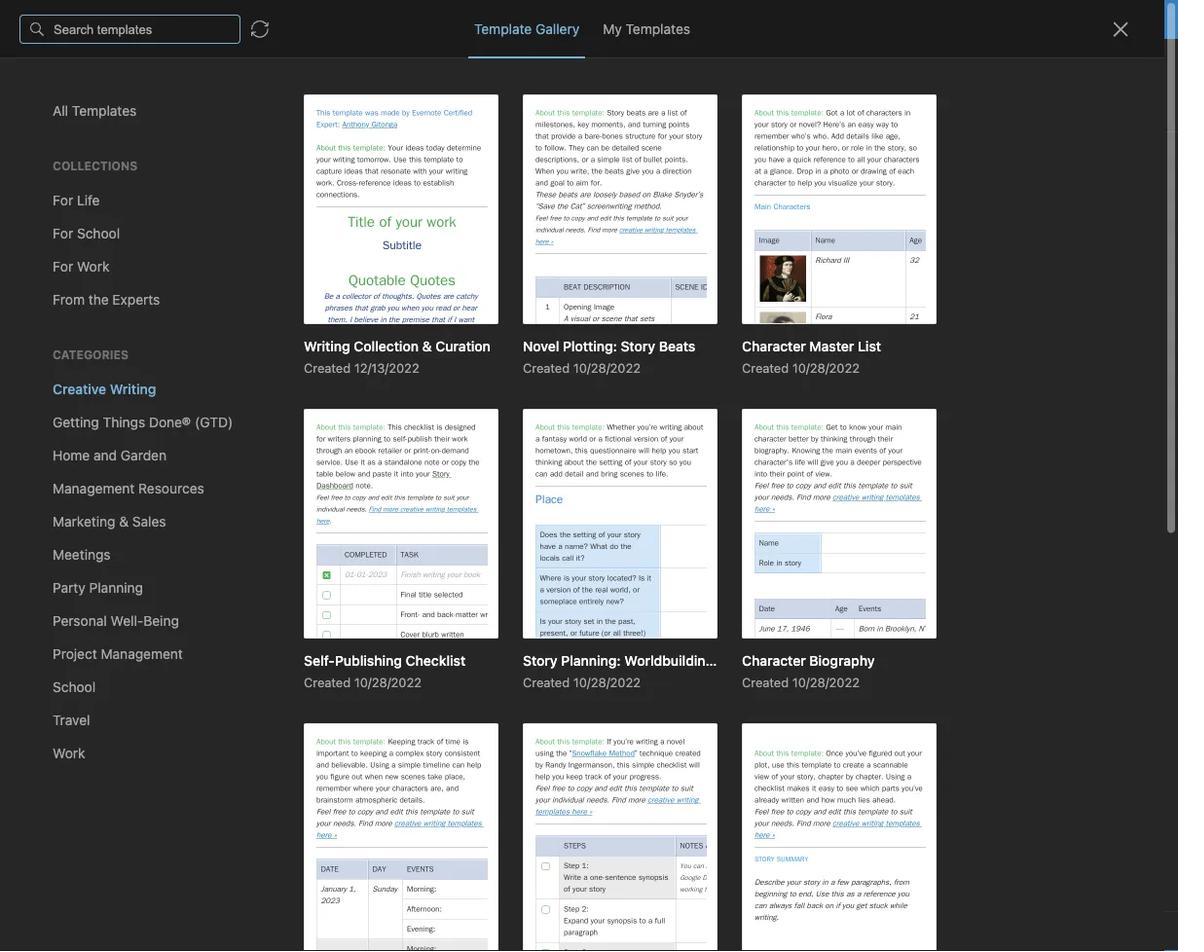 Task type: describe. For each thing, give the bounding box(es) containing it.
first
[[688, 55, 714, 69]]

tasks
[[43, 254, 78, 270]]

(and
[[293, 288, 322, 304]]

5 inside 5 minutes ago button
[[259, 679, 266, 693]]

you're
[[367, 329, 406, 345]]

shared
[[43, 359, 87, 375]]

on?
[[443, 425, 466, 441]]

one
[[259, 329, 282, 345]]

expand note image
[[618, 51, 642, 74]]

home
[[43, 160, 80, 176]]

0 vertical spatial project
[[365, 405, 409, 421]]

soon
[[331, 521, 362, 538]]

evernote
[[410, 11, 467, 27]]

devices.
[[720, 11, 773, 27]]

future
[[414, 521, 452, 538]]

0 horizontal spatial 1
[[291, 755, 298, 771]]

6
[[259, 780, 266, 794]]

i
[[382, 425, 386, 441]]

pictu...
[[289, 349, 333, 365]]

2023
[[762, 99, 795, 115]]

1 5 minutes ago from the top
[[259, 547, 337, 560]]

anytime.
[[823, 11, 877, 27]]

minutes down now
[[270, 547, 313, 560]]

didn't
[[460, 405, 496, 421]]

2 do from the left
[[310, 521, 328, 538]]

trash link
[[0, 394, 233, 426]]

tree containing home
[[0, 153, 234, 844]]

only you
[[993, 55, 1045, 69]]

0 horizontal spatial what
[[259, 405, 292, 421]]

last
[[620, 99, 647, 115]]

nov
[[713, 99, 738, 115]]

ago right 7
[[316, 913, 336, 927]]

trash
[[43, 402, 78, 418]]

shortcuts button
[[0, 184, 233, 215]]

do now do soon for the future
[[259, 521, 452, 538]]

share button
[[1060, 47, 1132, 78]]

a inside start (and finish) all the books you've been wanti ng to read and keep your ideas about them all in one place. tip: if you're reading a physical book, take pictu...
[[461, 329, 468, 345]]

ago down task 1 - task 2
[[317, 780, 337, 794]]

cancel
[[776, 11, 819, 27]]

home link
[[0, 153, 234, 184]]

shared with me
[[43, 359, 140, 375]]

a few minutes ago inside button
[[259, 212, 359, 225]]

add a reminder image
[[616, 920, 640, 944]]

a few minutes ago button
[[234, 132, 604, 249]]

1 vertical spatial all
[[368, 288, 382, 304]]

in
[[550, 308, 561, 324]]

sync
[[591, 11, 622, 27]]

wanti
[[532, 288, 571, 304]]

go
[[500, 405, 516, 421]]

been
[[497, 288, 528, 304]]

only
[[993, 55, 1020, 69]]

books
[[410, 288, 448, 304]]

across
[[626, 11, 668, 27]]

1 vertical spatial to
[[306, 735, 319, 751]]

with
[[91, 359, 117, 375]]

project3
[[470, 425, 522, 441]]

shared with me link
[[0, 352, 233, 383]]

try evernote personal for free: sync across all your devices. cancel anytime.
[[386, 11, 877, 27]]

minutes down -
[[270, 780, 313, 794]]

add tag image
[[650, 920, 673, 944]]

went
[[296, 405, 326, 421]]

ideas
[[419, 308, 453, 324]]

to inside start (and finish) all the books you've been wanti ng to read and keep your ideas about them all in one place. tip: if you're reading a physical book, take pictu...
[[279, 308, 291, 324]]

shortcuts
[[44, 192, 105, 208]]

6 minutes ago
[[259, 780, 337, 794]]

1 inside 'what went well? project 1 what didn't go well? project 2 what can i improve on? project3 a few minutes ago'
[[413, 405, 419, 421]]

if
[[355, 329, 363, 345]]

7
[[259, 913, 266, 927]]

start (and finish) all the books you've been wanti ng to read and keep your ideas about them all in one place. tip: if you're reading a physical book, take pictu...
[[259, 288, 571, 365]]

2 task from the left
[[311, 755, 340, 771]]

1 well? from the left
[[330, 405, 361, 421]]

tip:
[[328, 329, 351, 345]]

your inside start (and finish) all the books you've been wanti ng to read and keep your ideas about them all in one place. tip: if you're reading a physical book, take pictu...
[[388, 308, 416, 324]]

0 vertical spatial your
[[689, 11, 717, 27]]

1 5 from the top
[[259, 547, 266, 560]]

personal
[[471, 11, 527, 27]]

1 task from the left
[[259, 755, 288, 771]]

1 do from the left
[[259, 521, 277, 538]]

Search text field
[[25, 56, 208, 92]]

for
[[530, 11, 548, 27]]

minutes inside 'what went well? project 1 what didn't go well? project 2 what can i improve on? project3 a few minutes ago'
[[292, 448, 335, 462]]

Note Editor text field
[[0, 0, 1178, 951]]

improve
[[389, 425, 440, 441]]

first notebook
[[688, 55, 775, 69]]



Task type: vqa. For each thing, say whether or not it's contained in the screenshot.
Choose default view option for YouTube links 'field'
no



Task type: locate. For each thing, give the bounding box(es) containing it.
first notebook button
[[664, 49, 782, 76]]

ago down the soon
[[316, 547, 337, 560]]

5 up things
[[259, 679, 266, 693]]

2 a few minutes ago from the top
[[259, 332, 359, 345]]

the inside start (and finish) all the books you've been wanti ng to read and keep your ideas about them all in one place. tip: if you're reading a physical book, take pictu...
[[386, 288, 406, 304]]

0 vertical spatial 1
[[413, 405, 419, 421]]

1 horizontal spatial to
[[306, 735, 319, 751]]

book,
[[527, 329, 562, 345]]

1 vertical spatial 1
[[291, 755, 298, 771]]

tasks button
[[0, 246, 233, 278]]

1 vertical spatial 5
[[259, 679, 266, 693]]

reading
[[410, 329, 457, 345]]

0 horizontal spatial 2
[[307, 425, 315, 441]]

5 minutes ago button
[[234, 600, 604, 717]]

about
[[457, 308, 493, 324]]

2
[[307, 425, 315, 441], [344, 755, 352, 771]]

them
[[496, 308, 528, 324]]

last edited on nov 17, 2023
[[620, 99, 795, 115]]

2 well? from the left
[[519, 405, 551, 421]]

7 minutes ago button
[[234, 834, 604, 950]]

17,
[[742, 99, 758, 115]]

ago up finish)
[[339, 212, 359, 225]]

0 vertical spatial to
[[279, 308, 291, 324]]

2 few from the top
[[269, 332, 288, 345]]

5 down do now do soon for the future
[[259, 547, 266, 560]]

minutes up '(and'
[[292, 212, 335, 225]]

ago inside 'what went well? project 1 what didn't go well? project 2 what can i improve on? project3 a few minutes ago'
[[339, 448, 359, 462]]

ago
[[339, 212, 359, 225], [339, 332, 359, 345], [339, 448, 359, 462], [316, 547, 337, 560], [316, 679, 337, 693], [317, 780, 337, 794], [316, 913, 336, 927]]

do
[[323, 735, 339, 751]]

0 horizontal spatial do
[[259, 521, 277, 538]]

task 1 - task 2
[[259, 755, 352, 771]]

5 minutes ago
[[259, 547, 337, 560], [259, 679, 337, 693]]

few up now
[[269, 448, 288, 462]]

minutes right 7
[[269, 913, 313, 927]]

task down do
[[311, 755, 340, 771]]

place.
[[286, 329, 324, 345]]

1 horizontal spatial project
[[365, 405, 409, 421]]

what left can
[[319, 425, 352, 441]]

1 left -
[[291, 755, 298, 771]]

free:
[[552, 11, 584, 27]]

2 down went
[[307, 425, 315, 441]]

task
[[259, 755, 288, 771], [311, 755, 340, 771]]

1 vertical spatial 2
[[344, 755, 352, 771]]

notes link
[[0, 215, 233, 246]]

do right now
[[310, 521, 328, 538]]

the left books
[[386, 288, 406, 304]]

new
[[43, 111, 71, 128]]

1 vertical spatial 5 minutes ago
[[259, 679, 337, 693]]

1
[[413, 405, 419, 421], [291, 755, 298, 771]]

few up start on the left top of the page
[[269, 212, 288, 225]]

your up you're
[[388, 308, 416, 324]]

0 vertical spatial the
[[386, 288, 406, 304]]

a few minutes ago up pictu...
[[259, 332, 359, 345]]

note window element
[[0, 0, 1178, 951]]

the right for
[[390, 521, 410, 538]]

a
[[259, 212, 265, 225], [461, 329, 468, 345], [259, 332, 265, 345], [259, 448, 265, 462]]

0 vertical spatial all
[[671, 11, 685, 27]]

1 vertical spatial few
[[269, 332, 288, 345]]

5 minutes ago up things to do
[[259, 679, 337, 693]]

try
[[386, 11, 406, 27]]

project down went
[[259, 425, 304, 441]]

2 horizontal spatial what
[[423, 405, 456, 421]]

well?
[[330, 405, 361, 421], [519, 405, 551, 421]]

things
[[259, 735, 303, 751]]

project up 'i'
[[365, 405, 409, 421]]

0 vertical spatial 5
[[259, 547, 266, 560]]

do
[[259, 521, 277, 538], [310, 521, 328, 538]]

1 vertical spatial the
[[390, 521, 410, 538]]

2 inside 'what went well? project 1 what didn't go well? project 2 what can i improve on? project3 a few minutes ago'
[[307, 425, 315, 441]]

you
[[1024, 55, 1045, 69]]

None search field
[[25, 56, 208, 92]]

physical
[[472, 329, 523, 345]]

me
[[121, 359, 140, 375]]

now
[[280, 521, 306, 538]]

can
[[356, 425, 378, 441]]

your up first
[[689, 11, 717, 27]]

0 horizontal spatial project
[[259, 425, 304, 441]]

3 few from the top
[[269, 448, 288, 462]]

ago up do
[[316, 679, 337, 693]]

ago down the and at the top
[[339, 332, 359, 345]]

1 horizontal spatial what
[[319, 425, 352, 441]]

things to do
[[259, 735, 339, 751]]

0 vertical spatial a few minutes ago
[[259, 212, 359, 225]]

all up keep
[[368, 288, 382, 304]]

0 vertical spatial few
[[269, 212, 288, 225]]

take
[[259, 349, 286, 365]]

well? up can
[[330, 405, 361, 421]]

0 horizontal spatial all
[[368, 288, 382, 304]]

1 horizontal spatial all
[[532, 308, 546, 324]]

project
[[365, 405, 409, 421], [259, 425, 304, 441]]

1 a few minutes ago from the top
[[259, 212, 359, 225]]

2 5 minutes ago from the top
[[259, 679, 337, 693]]

1 vertical spatial a few minutes ago
[[259, 332, 359, 345]]

all
[[671, 11, 685, 27], [368, 288, 382, 304], [532, 308, 546, 324]]

0 horizontal spatial well?
[[330, 405, 361, 421]]

notes
[[43, 223, 80, 239]]

1 horizontal spatial well?
[[519, 405, 551, 421]]

ago down can
[[339, 448, 359, 462]]

minutes down went
[[292, 448, 335, 462]]

1 vertical spatial your
[[388, 308, 416, 324]]

and
[[327, 308, 350, 324]]

task down things
[[259, 755, 288, 771]]

your
[[689, 11, 717, 27], [388, 308, 416, 324]]

1 horizontal spatial 1
[[413, 405, 419, 421]]

notebook
[[718, 55, 775, 69]]

1 horizontal spatial do
[[310, 521, 328, 538]]

keep
[[354, 308, 384, 324]]

what left went
[[259, 405, 292, 421]]

2 horizontal spatial all
[[671, 11, 685, 27]]

1 few from the top
[[269, 212, 288, 225]]

you've
[[452, 288, 493, 304]]

minutes up pictu...
[[292, 332, 335, 345]]

well? right go at the top left
[[519, 405, 551, 421]]

-
[[301, 755, 308, 771]]

0 vertical spatial 5 minutes ago
[[259, 547, 337, 560]]

a few minutes ago
[[259, 212, 359, 225], [259, 332, 359, 345]]

do left now
[[259, 521, 277, 538]]

2 vertical spatial all
[[532, 308, 546, 324]]

2 right -
[[344, 755, 352, 771]]

1 up improve
[[413, 405, 419, 421]]

0 horizontal spatial your
[[388, 308, 416, 324]]

1 horizontal spatial your
[[689, 11, 717, 27]]

tree
[[0, 153, 234, 844]]

a inside button
[[259, 212, 265, 225]]

1 horizontal spatial task
[[311, 755, 340, 771]]

finish)
[[326, 288, 365, 304]]

1 vertical spatial project
[[259, 425, 304, 441]]

to left do
[[306, 735, 319, 751]]

share
[[1077, 54, 1115, 70]]

a inside 'what went well? project 1 what didn't go well? project 2 what can i improve on? project3 a few minutes ago'
[[259, 448, 265, 462]]

ng
[[259, 288, 571, 324]]

to
[[279, 308, 291, 324], [306, 735, 319, 751]]

on
[[694, 99, 710, 115]]

all left in
[[532, 308, 546, 324]]

5 minutes ago inside button
[[259, 679, 337, 693]]

1 horizontal spatial 2
[[344, 755, 352, 771]]

what up on?
[[423, 405, 456, 421]]

for
[[366, 521, 386, 538]]

minutes up things to do
[[270, 679, 313, 693]]

new button
[[12, 102, 222, 137]]

0 vertical spatial 2
[[307, 425, 315, 441]]

minutes
[[292, 212, 335, 225], [292, 332, 335, 345], [292, 448, 335, 462], [270, 547, 313, 560], [270, 679, 313, 693], [270, 780, 313, 794], [269, 913, 313, 927]]

settings image
[[199, 16, 222, 39]]

a few minutes ago up '(and'
[[259, 212, 359, 225]]

0 horizontal spatial to
[[279, 308, 291, 324]]

7 minutes ago
[[259, 913, 336, 927]]

5 minutes ago down now
[[259, 547, 337, 560]]

few inside 'what went well? project 1 what didn't go well? project 2 what can i improve on? project3 a few minutes ago'
[[269, 448, 288, 462]]

notebooks link
[[0, 289, 233, 320]]

2 vertical spatial few
[[269, 448, 288, 462]]

what
[[259, 405, 292, 421], [423, 405, 456, 421], [319, 425, 352, 441]]

all right across
[[671, 11, 685, 27]]

0 horizontal spatial task
[[259, 755, 288, 771]]

to down start on the left top of the page
[[279, 308, 291, 324]]

few
[[269, 212, 288, 225], [269, 332, 288, 345], [269, 448, 288, 462]]

edited
[[651, 99, 690, 115]]

start
[[259, 288, 290, 304]]

2 5 from the top
[[259, 679, 266, 693]]

few inside button
[[269, 212, 288, 225]]

the
[[386, 288, 406, 304], [390, 521, 410, 538]]

few up take
[[269, 332, 288, 345]]

notebooks
[[44, 297, 112, 313]]

read
[[295, 308, 323, 324]]

what went well? project 1 what didn't go well? project 2 what can i improve on? project3 a few minutes ago
[[259, 405, 551, 462]]



